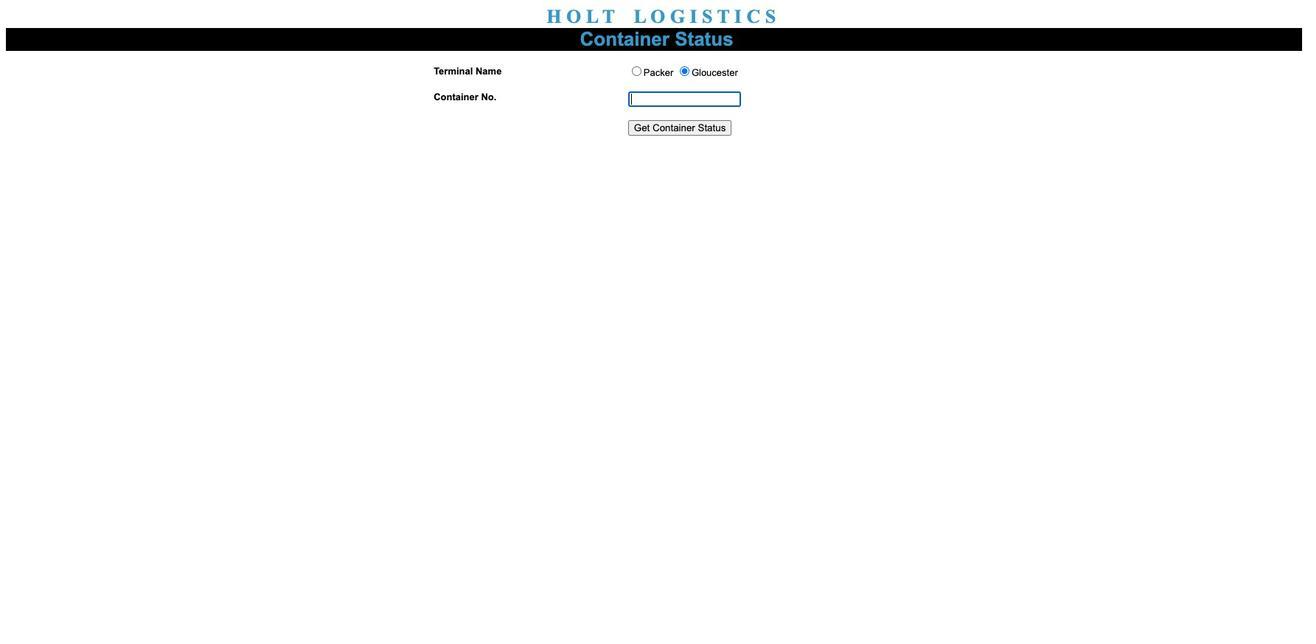 Task type: locate. For each thing, give the bounding box(es) containing it.
1 vertical spatial container
[[434, 91, 478, 103]]

o left "l"
[[566, 6, 581, 27]]

o left g
[[650, 6, 665, 27]]

None submit
[[628, 120, 732, 136]]

t
[[717, 6, 730, 27]]

None field
[[628, 91, 741, 107]]

l
[[586, 6, 598, 27]]

0 horizontal spatial s
[[702, 6, 713, 27]]

0 horizontal spatial i
[[690, 6, 697, 27]]

1 horizontal spatial s
[[765, 6, 776, 27]]

i right g
[[690, 6, 697, 27]]

None radio
[[632, 66, 641, 76], [680, 66, 689, 76], [632, 66, 641, 76], [680, 66, 689, 76]]

status
[[675, 28, 734, 50]]

no.
[[481, 91, 497, 103]]

s left 't'
[[702, 6, 713, 27]]

1 horizontal spatial container
[[580, 28, 670, 50]]

h
[[547, 6, 562, 27]]

1 horizontal spatial i
[[734, 6, 742, 27]]

i right 't'
[[734, 6, 742, 27]]

0 horizontal spatial o
[[566, 6, 581, 27]]

2 o from the left
[[650, 6, 665, 27]]

container down the t    l
[[580, 28, 670, 50]]

container inside h          o l t    l o g i s t i c s container          status
[[580, 28, 670, 50]]

s right c
[[765, 6, 776, 27]]

container no.
[[434, 91, 497, 103]]

terminal
[[434, 66, 473, 77]]

0 vertical spatial container
[[580, 28, 670, 50]]

g
[[670, 6, 685, 27]]

container
[[580, 28, 670, 50], [434, 91, 478, 103]]

i
[[690, 6, 697, 27], [734, 6, 742, 27]]

1 horizontal spatial o
[[650, 6, 665, 27]]

container down terminal
[[434, 91, 478, 103]]

s
[[702, 6, 713, 27], [765, 6, 776, 27]]

o
[[566, 6, 581, 27], [650, 6, 665, 27]]



Task type: describe. For each thing, give the bounding box(es) containing it.
terminal name
[[434, 66, 502, 77]]

1 s from the left
[[702, 6, 713, 27]]

0 horizontal spatial container
[[434, 91, 478, 103]]

gloucester
[[692, 67, 738, 78]]

name
[[476, 66, 502, 77]]

1 o from the left
[[566, 6, 581, 27]]

2 s from the left
[[765, 6, 776, 27]]

h          o l t    l o g i s t i c s container          status
[[547, 6, 776, 50]]

1 i from the left
[[690, 6, 697, 27]]

2 i from the left
[[734, 6, 742, 27]]

t    l
[[602, 6, 646, 27]]

packer
[[644, 67, 676, 78]]

c
[[747, 6, 761, 27]]



Task type: vqa. For each thing, say whether or not it's contained in the screenshot.
the right S
yes



